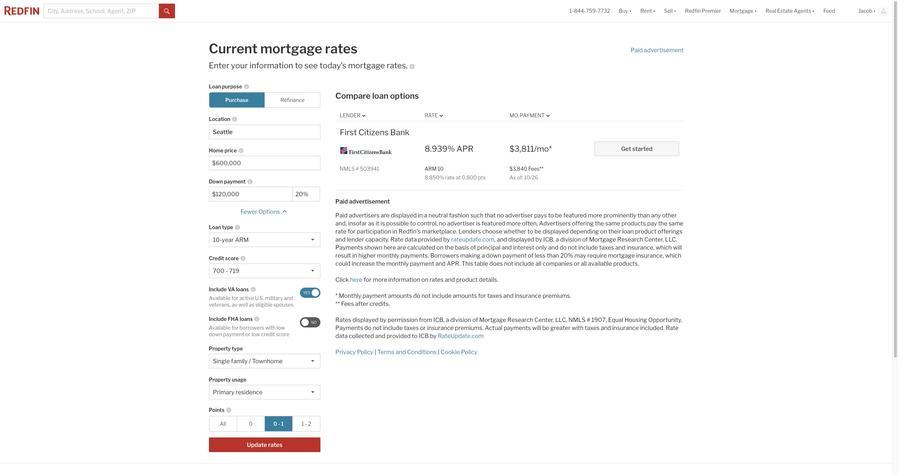 Task type: vqa. For each thing, say whether or not it's contained in the screenshot.
No updates found
no



Task type: describe. For each thing, give the bounding box(es) containing it.
taxes inside , and displayed by icb, a division of mortgage research center, llc. payments shown here are calculated on the basis of principal and interest only and do not include taxes and insurance, which will result in higher monthly payments. borrowers making a down payment of less than 20% may require mortgage insurance, which could increase the monthly payment and apr. this table does not include all companies or all available products.
[[599, 244, 614, 251]]

1 horizontal spatial as
[[249, 301, 255, 308]]

displayed up possible
[[391, 212, 417, 219]]

fees
[[341, 301, 354, 307]]

credit score
[[209, 255, 239, 261]]

down inside available for borrowers with low down payment or low credit score
[[209, 331, 222, 337]]

rateupdate.com
[[451, 236, 495, 243]]

payment down payments.
[[410, 260, 434, 267]]

1 vertical spatial in
[[393, 228, 397, 235]]

payments inside rates displayed by permission from icb, a division of mortgage research center, llc, nmls # 1907, equal housing opportunity. payments do not include taxes or insurance premiums. actual payments will be greater with taxes and insurance included. rate data collected and provided to icb by
[[336, 325, 363, 332]]

1 vertical spatial paid
[[336, 198, 348, 205]]

division inside , and displayed by icb, a division of mortgage research center, llc. payments shown here are calculated on the basis of principal and interest only and do not include taxes and insurance, which will result in higher monthly payments. borrowers making a down payment of less than 20% may require mortgage insurance, which could increase the monthly payment and apr. this table does not include all companies or all available products.
[[560, 236, 581, 243]]

jacob ▾
[[859, 8, 876, 14]]

product inside paid advertisers are displayed in a neutral fashion such that no advertiser pays to be featured more prominently than any other and, insofar as it is possible to control, no advertiser is featured more often. advertisers offering the same products pay the same rate for participation in redfin's marketplace. lenders choose whether to be displayed depending on their loan product offerings and lender capacity. rate data provided by
[[635, 228, 657, 235]]

center, inside , and displayed by icb, a division of mortgage research center, llc. payments shown here are calculated on the basis of principal and interest only and do not include taxes and insurance, which will result in higher monthly payments. borrowers making a down payment of less than 20% may require mortgage insurance, which could increase the monthly payment and apr. this table does not include all companies or all available products.
[[645, 236, 664, 243]]

and right terms
[[396, 349, 406, 356]]

it
[[376, 220, 379, 227]]

and inside * monthly payment amounts do not include amounts for taxes and insurance premiums. ** fees after credits.
[[504, 292, 514, 299]]

depending
[[570, 228, 599, 235]]

permission
[[388, 317, 418, 324]]

first
[[340, 127, 357, 137]]

down payment element
[[292, 174, 317, 187]]

paid inside paid advertisers are displayed in a neutral fashion such that no advertiser pays to be featured more prominently than any other and, insofar as it is possible to control, no advertiser is featured more often. advertisers offering the same products pay the same rate for participation in redfin's marketplace. lenders choose whether to be displayed depending on their loan product offerings and lender capacity. rate data provided by
[[336, 212, 348, 219]]

1 horizontal spatial rates
[[325, 41, 358, 57]]

1 horizontal spatial information
[[389, 276, 420, 283]]

0 horizontal spatial nmls
[[340, 165, 355, 172]]

mo. payment button
[[510, 112, 551, 119]]

started
[[633, 145, 653, 152]]

update rates
[[247, 442, 283, 449]]

a inside paid advertisers are displayed in a neutral fashion such that no advertiser pays to be featured more prominently than any other and, insofar as it is possible to control, no advertiser is featured more often. advertisers offering the same products pay the same rate for participation in redfin's marketplace. lenders choose whether to be displayed depending on their loan product offerings and lender capacity. rate data provided by
[[424, 212, 427, 219]]

0 horizontal spatial be
[[535, 228, 542, 235]]

whether
[[504, 228, 526, 235]]

active
[[240, 295, 254, 301]]

1 vertical spatial product
[[456, 276, 478, 283]]

mortgage ▾ button
[[730, 0, 757, 22]]

single family / townhome
[[213, 358, 283, 365]]

type for year
[[222, 224, 233, 230]]

lender
[[340, 112, 361, 119]]

10-year arm
[[213, 237, 249, 243]]

1 inside option
[[281, 421, 284, 427]]

to up redfin's
[[410, 220, 416, 227]]

real estate agents ▾ button
[[761, 0, 819, 22]]

down
[[209, 178, 223, 185]]

rate inside arm 10 8.850 % rate at 0.800 pts
[[445, 174, 455, 181]]

2 vertical spatial on
[[422, 276, 428, 283]]

$3,840 fees** as of: 10/26
[[510, 165, 544, 181]]

the right offering
[[595, 220, 604, 227]]

update rates button
[[209, 438, 321, 452]]

rent ▾ button
[[636, 0, 660, 22]]

offering
[[572, 220, 594, 227]]

less
[[535, 252, 546, 259]]

fashion
[[449, 212, 469, 219]]

paid advertisement button
[[631, 46, 684, 54]]

click here for more information on rates and product details.
[[336, 276, 498, 283]]

0 horizontal spatial low
[[252, 331, 260, 337]]

available for veterans,
[[209, 295, 231, 301]]

payment
[[520, 112, 545, 119]]

1 - 2
[[302, 421, 311, 427]]

center, inside rates displayed by permission from icb, a division of mortgage research center, llc, nmls # 1907, equal housing opportunity. payments do not include taxes or insurance premiums. actual payments will be greater with taxes and insurance included. rate data collected and provided to icb by
[[535, 317, 554, 324]]

sell ▾ button
[[660, 0, 681, 22]]

submit search image
[[164, 8, 170, 14]]

provided inside rates displayed by permission from icb, a division of mortgage research center, llc, nmls # 1907, equal housing opportunity. payments do not include taxes or insurance premiums. actual payments will be greater with taxes and insurance included. rate data collected and provided to icb by
[[387, 333, 411, 340]]

calculated
[[407, 244, 435, 251]]

or inside rates displayed by permission from icb, a division of mortgage research center, llc, nmls # 1907, equal housing opportunity. payments do not include taxes or insurance premiums. actual payments will be greater with taxes and insurance included. rate data collected and provided to icb by
[[420, 325, 426, 332]]

possible
[[386, 220, 409, 227]]

1 horizontal spatial featured
[[563, 212, 587, 219]]

1 vertical spatial mortgage
[[348, 61, 385, 70]]

loan purpose
[[209, 83, 242, 90]]

for inside available for active u.s. military and veterans, as well as eligible spouses
[[232, 295, 239, 301]]

1 vertical spatial paid advertisement
[[336, 198, 390, 205]]

privacy policy link
[[336, 349, 373, 356]]

10/26
[[524, 174, 538, 181]]

payment right down at the left top of page
[[224, 178, 246, 185]]

paid advertisers are displayed in a neutral fashion such that no advertiser pays to be featured more prominently than any other and, insofar as it is possible to control, no advertiser is featured more often. advertisers offering the same products pay the same rate for participation in redfin's marketplace. lenders choose whether to be displayed depending on their loan product offerings and lender capacity. rate data provided by
[[336, 212, 684, 243]]

0 vertical spatial monthly
[[377, 252, 399, 259]]

▾ for sell ▾
[[674, 8, 676, 14]]

insofar
[[348, 220, 367, 227]]

by right icb
[[430, 333, 437, 340]]

fha
[[228, 316, 239, 322]]

available for active u.s. military and veterans, as well as eligible spouses
[[209, 295, 294, 308]]

citizens
[[359, 127, 389, 137]]

principal
[[477, 244, 501, 251]]

0 horizontal spatial here
[[350, 276, 363, 283]]

8.939
[[425, 144, 448, 153]]

1 vertical spatial arm
[[235, 237, 249, 243]]

1 vertical spatial rates
[[430, 276, 444, 283]]

to up advertisers
[[548, 212, 554, 219]]

by down credits.
[[380, 317, 386, 324]]

u.s.
[[255, 295, 264, 301]]

property usage
[[209, 377, 247, 383]]

rent ▾
[[641, 8, 656, 14]]

details.
[[479, 276, 498, 283]]

as inside paid advertisers are displayed in a neutral fashion such that no advertiser pays to be featured more prominently than any other and, insofar as it is possible to control, no advertiser is featured more often. advertisers offering the same products pay the same rate for participation in redfin's marketplace. lenders choose whether to be displayed depending on their loan product offerings and lender capacity. rate data provided by
[[368, 220, 374, 227]]

to left see at the top left of page
[[295, 61, 303, 70]]

2 horizontal spatial insurance
[[612, 325, 639, 332]]

for right the here link
[[364, 276, 372, 283]]

▾ for mortgage ▾
[[755, 8, 757, 14]]

the right increase on the bottom left of page
[[376, 260, 385, 267]]

taxes down permission
[[404, 325, 419, 332]]

0 vertical spatial be
[[555, 212, 562, 219]]

1-844-759-7732 link
[[570, 8, 610, 14]]

0 - 1 radio
[[265, 416, 293, 432]]

lender button
[[340, 112, 367, 119]]

require
[[588, 252, 607, 259]]

7732
[[598, 8, 610, 14]]

1 inside 'option'
[[302, 421, 304, 427]]

1 vertical spatial which
[[665, 252, 681, 259]]

could
[[336, 260, 350, 267]]

0 horizontal spatial mortgage
[[260, 41, 322, 57]]

will inside , and displayed by icb, a division of mortgage research center, llc. payments shown here are calculated on the basis of principal and interest only and do not include taxes and insurance, which will result in higher monthly payments. borrowers making a down payment of less than 20% may require mortgage insurance, which could increase the monthly payment and apr. this table does not include all companies or all available products.
[[673, 244, 682, 251]]

taxes down the 1907,
[[585, 325, 600, 332]]

0 horizontal spatial as
[[232, 301, 237, 308]]

rate inside rates displayed by permission from icb, a division of mortgage research center, llc, nmls # 1907, equal housing opportunity. payments do not include taxes or insurance premiums. actual payments will be greater with taxes and insurance included. rate data collected and provided to icb by
[[666, 325, 679, 332]]

eligible
[[256, 301, 273, 308]]

1 down payment text field from the left
[[212, 191, 289, 198]]

City, Address, School, Agent, ZIP search field
[[43, 4, 159, 18]]

1 horizontal spatial more
[[507, 220, 521, 227]]

of down rateupdate.com
[[471, 244, 476, 251]]

borrowers
[[430, 252, 459, 259]]

mortgage inside rates displayed by permission from icb, a division of mortgage research center, llc, nmls # 1907, equal housing opportunity. payments do not include taxes or insurance premiums. actual payments will be greater with taxes and insurance included. rate data collected and provided to icb by
[[479, 317, 506, 324]]

with inside available for borrowers with low down payment or low credit score
[[265, 325, 276, 331]]

payment down interest
[[503, 252, 527, 259]]

property type element
[[209, 341, 317, 354]]

basis
[[455, 244, 469, 251]]

property for primary residence
[[209, 377, 231, 383]]

or inside , and displayed by icb, a division of mortgage research center, llc. payments shown here are calculated on the basis of principal and interest only and do not include taxes and insurance, which will result in higher monthly payments. borrowers making a down payment of less than 20% may require mortgage insurance, which could increase the monthly payment and apr. this table does not include all companies or all available products.
[[574, 260, 580, 267]]

sell ▾ button
[[664, 0, 676, 22]]

▾ for buy ▾
[[629, 8, 632, 14]]

displayed down advertisers
[[543, 228, 569, 235]]

$3,811
[[510, 144, 534, 153]]

, and displayed by icb, a division of mortgage research center, llc. payments shown here are calculated on the basis of principal and interest only and do not include taxes and insurance, which will result in higher monthly payments. borrowers making a down payment of less than 20% may require mortgage insurance, which could increase the monthly payment and apr. this table does not include all companies or all available products.
[[336, 236, 682, 267]]

this
[[462, 260, 473, 267]]

estate
[[777, 8, 793, 14]]

and down borrowers
[[436, 260, 446, 267]]

single
[[213, 358, 230, 365]]

include fha loans
[[209, 316, 253, 322]]

2 policy from the left
[[461, 349, 478, 356]]

and up terms
[[375, 333, 385, 340]]

points
[[209, 407, 225, 413]]

redfin premier button
[[681, 0, 726, 22]]

at
[[456, 174, 461, 181]]

loan type
[[209, 224, 233, 230]]

payments
[[504, 325, 531, 332]]

for inside * monthly payment amounts do not include amounts for taxes and insurance premiums. ** fees after credits.
[[478, 292, 486, 299]]

and right only
[[548, 244, 559, 251]]

research inside rates displayed by permission from icb, a division of mortgage research center, llc, nmls # 1907, equal housing opportunity. payments do not include taxes or insurance premiums. actual payments will be greater with taxes and insurance included. rate data collected and provided to icb by
[[508, 317, 533, 324]]

provided inside paid advertisers are displayed in a neutral fashion such that no advertiser pays to be featured more prominently than any other and, insofar as it is possible to control, no advertiser is featured more often. advertisers offering the same products pay the same rate for participation in redfin's marketplace. lenders choose whether to be displayed depending on their loan product offerings and lender capacity. rate data provided by
[[418, 236, 442, 243]]

and left interest
[[502, 244, 512, 251]]

include down interest
[[515, 260, 534, 267]]

719
[[229, 268, 239, 275]]

0 horizontal spatial insurance
[[427, 325, 454, 332]]

here inside , and displayed by icb, a division of mortgage research center, llc. payments shown here are calculated on the basis of principal and interest only and do not include taxes and insurance, which will result in higher monthly payments. borrowers making a down payment of less than 20% may require mortgage insurance, which could increase the monthly payment and apr. this table does not include all companies or all available products.
[[384, 244, 396, 251]]

loan for loan type
[[209, 224, 221, 230]]

mortgage inside , and displayed by icb, a division of mortgage research center, llc. payments shown here are calculated on the basis of principal and interest only and do not include taxes and insurance, which will result in higher monthly payments. borrowers making a down payment of less than 20% may require mortgage insurance, which could increase the monthly payment and apr. this table does not include all companies or all available products.
[[608, 252, 635, 259]]

not right does
[[504, 260, 513, 267]]

paid inside button
[[631, 47, 643, 54]]

pay
[[647, 220, 657, 227]]

2 all from the left
[[581, 260, 587, 267]]

payments inside , and displayed by icb, a division of mortgage research center, llc. payments shown here are calculated on the basis of principal and interest only and do not include taxes and insurance, which will result in higher monthly payments. borrowers making a down payment of less than 20% may require mortgage insurance, which could increase the monthly payment and apr. this table does not include all companies or all available products.
[[336, 244, 363, 251]]

1 horizontal spatial %
[[448, 144, 455, 153]]

1 horizontal spatial low
[[277, 325, 285, 331]]

* monthly payment amounts do not include amounts for taxes and insurance premiums. ** fees after credits.
[[336, 292, 571, 307]]

a inside rates displayed by permission from icb, a division of mortgage research center, llc, nmls # 1907, equal housing opportunity. payments do not include taxes or insurance premiums. actual payments will be greater with taxes and insurance included. rate data collected and provided to icb by
[[446, 317, 449, 324]]

offerings
[[658, 228, 683, 235]]

2 | from the left
[[438, 349, 440, 356]]

fees**
[[529, 165, 544, 172]]

pts
[[478, 174, 486, 181]]

0 - 1
[[274, 421, 284, 427]]

1 vertical spatial no
[[439, 220, 446, 227]]

options
[[390, 91, 419, 101]]

apr.
[[447, 260, 461, 267]]

borrowers
[[240, 325, 264, 331]]

or inside available for borrowers with low down payment or low credit score
[[245, 331, 251, 337]]

0 vertical spatial loan
[[372, 91, 389, 101]]

mortgage inside mortgage ▾ dropdown button
[[730, 8, 754, 14]]

8.939 % apr
[[425, 144, 474, 153]]

include up may
[[578, 244, 598, 251]]

of left less
[[528, 252, 534, 259]]

products
[[622, 220, 646, 227]]

0 vertical spatial insurance,
[[627, 244, 655, 251]]

do inside * monthly payment amounts do not include amounts for taxes and insurance premiums. ** fees after credits.
[[413, 292, 420, 299]]

mortgage ▾
[[730, 8, 757, 14]]

the up borrowers
[[445, 244, 454, 251]]

and up products.
[[615, 244, 626, 251]]

- for 1
[[305, 421, 307, 427]]

score inside available for borrowers with low down payment or low credit score
[[276, 331, 289, 337]]

that
[[485, 212, 496, 219]]

lenders
[[459, 228, 481, 235]]

2 down payment text field from the left
[[296, 191, 317, 198]]

759-
[[586, 8, 598, 14]]

shown
[[364, 244, 382, 251]]

0 vertical spatial which
[[656, 244, 672, 251]]

option group for points
[[209, 416, 321, 432]]



Task type: locate. For each thing, give the bounding box(es) containing it.
home
[[209, 147, 224, 154]]

payment down fha
[[223, 331, 244, 337]]

1 policy from the left
[[357, 349, 373, 356]]

0 horizontal spatial |
[[375, 349, 376, 356]]

are inside , and displayed by icb, a division of mortgage research center, llc. payments shown here are calculated on the basis of principal and interest only and do not include taxes and insurance, which will result in higher monthly payments. borrowers making a down payment of less than 20% may require mortgage insurance, which could increase the monthly payment and apr. this table does not include all companies or all available products.
[[397, 244, 406, 251]]

nmls right llc,
[[569, 317, 586, 324]]

1 horizontal spatial data
[[405, 236, 417, 243]]

rate inside paid advertisers are displayed in a neutral fashion such that no advertiser pays to be featured more prominently than any other and, insofar as it is possible to control, no advertiser is featured more often. advertisers offering the same products pay the same rate for participation in redfin's marketplace. lenders choose whether to be displayed depending on their loan product offerings and lender capacity. rate data provided by
[[336, 228, 347, 235]]

0 radio
[[237, 416, 265, 432]]

0 inside 0 radio
[[249, 421, 253, 427]]

mo.
[[510, 112, 519, 119]]

# left 503941
[[356, 165, 359, 172]]

mortgage inside , and displayed by icb, a division of mortgage research center, llc. payments shown here are calculated on the basis of principal and interest only and do not include taxes and insurance, which will result in higher monthly payments. borrowers making a down payment of less than 20% may require mortgage insurance, which could increase the monthly payment and apr. this table does not include all companies or all available products.
[[589, 236, 616, 243]]

icb, up only
[[543, 236, 555, 243]]

to down often.
[[528, 228, 533, 235]]

their
[[608, 228, 621, 235]]

option group containing all
[[209, 416, 321, 432]]

rate
[[425, 112, 438, 119], [391, 236, 403, 243], [666, 325, 679, 332]]

1 horizontal spatial loan
[[622, 228, 634, 235]]

0 vertical spatial property
[[209, 345, 231, 352]]

option group up state, city, county, zip "search box"
[[209, 92, 321, 108]]

rates up today's
[[325, 41, 358, 57]]

1 option group from the top
[[209, 92, 321, 108]]

2 horizontal spatial rates
[[430, 276, 444, 283]]

data inside paid advertisers are displayed in a neutral fashion such that no advertiser pays to be featured more prominently than any other and, insofar as it is possible to control, no advertiser is featured more often. advertisers offering the same products pay the same rate for participation in redfin's marketplace. lenders choose whether to be displayed depending on their loan product offerings and lender capacity. rate data provided by
[[405, 236, 417, 243]]

1 left "2"
[[302, 421, 304, 427]]

primary residence
[[213, 389, 263, 396]]

real estate agents ▾ link
[[766, 0, 815, 22]]

on down payments.
[[422, 276, 428, 283]]

0 horizontal spatial 1
[[281, 421, 284, 427]]

include for include fha loans
[[209, 316, 227, 322]]

loans for include fha loans
[[240, 316, 253, 322]]

displayed down after
[[353, 317, 379, 324]]

rent ▾ button
[[641, 0, 656, 22]]

503941
[[360, 165, 379, 172]]

premiums. up llc,
[[543, 292, 571, 299]]

1 horizontal spatial division
[[560, 236, 581, 243]]

Purchase radio
[[209, 92, 265, 108]]

insurance down from
[[427, 325, 454, 332]]

of inside rates displayed by permission from icb, a division of mortgage research center, llc, nmls # 1907, equal housing opportunity. payments do not include taxes or insurance premiums. actual payments will be greater with taxes and insurance included. rate data collected and provided to icb by
[[472, 317, 478, 324]]

rates
[[325, 41, 358, 57], [430, 276, 444, 283], [268, 442, 283, 449]]

1 vertical spatial rate
[[391, 236, 403, 243]]

4 ▾ from the left
[[755, 8, 757, 14]]

arm inside arm 10 8.850 % rate at 0.800 pts
[[425, 165, 437, 172]]

0 horizontal spatial %
[[440, 174, 444, 181]]

2 same from the left
[[669, 220, 684, 227]]

1 | from the left
[[375, 349, 376, 356]]

mo. payment
[[510, 112, 545, 119]]

nmls left 503941
[[340, 165, 355, 172]]

conditions
[[407, 349, 437, 356]]

icb, inside rates displayed by permission from icb, a division of mortgage research center, llc, nmls # 1907, equal housing opportunity. payments do not include taxes or insurance premiums. actual payments will be greater with taxes and insurance included. rate data collected and provided to icb by
[[434, 317, 445, 324]]

center, left llc,
[[535, 317, 554, 324]]

1 vertical spatial division
[[450, 317, 471, 324]]

0 vertical spatial include
[[209, 286, 227, 292]]

▾ inside 'link'
[[812, 8, 815, 14]]

|
[[375, 349, 376, 356], [438, 349, 440, 356]]

0 horizontal spatial research
[[508, 317, 533, 324]]

1 amounts from the left
[[388, 292, 412, 299]]

1 horizontal spatial |
[[438, 349, 440, 356]]

1 horizontal spatial than
[[638, 212, 650, 219]]

for down fha
[[232, 325, 239, 331]]

0 horizontal spatial score
[[225, 255, 239, 261]]

1 1 from the left
[[281, 421, 284, 427]]

1 payments from the top
[[336, 244, 363, 251]]

by up only
[[536, 236, 542, 243]]

of up rateupdate.com on the bottom
[[472, 317, 478, 324]]

not up 20% on the bottom right of the page
[[568, 244, 577, 251]]

rates inside button
[[268, 442, 283, 449]]

insurance inside * monthly payment amounts do not include amounts for taxes and insurance premiums. ** fees after credits.
[[515, 292, 542, 299]]

available
[[588, 260, 612, 267]]

with inside rates displayed by permission from icb, a division of mortgage research center, llc, nmls # 1907, equal housing opportunity. payments do not include taxes or insurance premiums. actual payments will be greater with taxes and insurance included. rate data collected and provided to icb by
[[572, 325, 584, 332]]

jacob
[[859, 8, 873, 14]]

result
[[336, 252, 351, 259]]

0 vertical spatial information
[[250, 61, 293, 70]]

0 horizontal spatial #
[[356, 165, 359, 172]]

2 horizontal spatial mortgage
[[730, 8, 754, 14]]

not inside rates displayed by permission from icb, a division of mortgage research center, llc, nmls # 1907, equal housing opportunity. payments do not include taxes or insurance premiums. actual payments will be greater with taxes and insurance included. rate data collected and provided to icb by
[[373, 325, 382, 332]]

advertisement inside button
[[644, 47, 684, 54]]

6 ▾ from the left
[[874, 8, 876, 14]]

0 horizontal spatial down
[[209, 331, 222, 337]]

icb,
[[543, 236, 555, 243], [434, 317, 445, 324]]

rate left at
[[445, 174, 455, 181]]

for
[[348, 228, 356, 235], [364, 276, 372, 283], [478, 292, 486, 299], [232, 295, 239, 301], [232, 325, 239, 331]]

location
[[209, 116, 230, 122]]

nmls
[[340, 165, 355, 172], [569, 317, 586, 324]]

available for payment
[[209, 325, 231, 331]]

0 vertical spatial do
[[560, 244, 567, 251]]

1 property from the top
[[209, 345, 231, 352]]

enter
[[209, 61, 229, 70]]

- up update rates button
[[278, 421, 280, 427]]

1 vertical spatial type
[[232, 345, 243, 352]]

1 horizontal spatial mortgage
[[348, 61, 385, 70]]

1 available from the top
[[209, 295, 231, 301]]

a down advertisers
[[556, 236, 559, 243]]

1 vertical spatial monthly
[[386, 260, 409, 267]]

1 horizontal spatial is
[[476, 220, 481, 227]]

-
[[226, 268, 228, 275], [278, 421, 280, 427], [305, 421, 307, 427]]

2 payments from the top
[[336, 325, 363, 332]]

% inside arm 10 8.850 % rate at 0.800 pts
[[440, 174, 444, 181]]

1 vertical spatial down
[[209, 331, 222, 337]]

fewer options
[[241, 208, 280, 215]]

privacy
[[336, 349, 356, 356]]

1 horizontal spatial nmls
[[569, 317, 586, 324]]

option group
[[209, 92, 321, 108], [209, 416, 321, 432]]

rate button
[[425, 112, 445, 119]]

division up rateupdate.com link
[[450, 317, 471, 324]]

0 vertical spatial data
[[405, 236, 417, 243]]

0 up update rates button
[[274, 421, 277, 427]]

current mortgage rates
[[209, 41, 358, 57]]

1 0 from the left
[[249, 421, 253, 427]]

down payment text field down down payment 'element' on the top of page
[[296, 191, 317, 198]]

2 amounts from the left
[[453, 292, 477, 299]]

$3,840
[[510, 165, 527, 172]]

$3,811 /mo*
[[510, 144, 552, 153]]

- inside 'option'
[[305, 421, 307, 427]]

options
[[259, 208, 280, 215]]

▾ for jacob ▾
[[874, 8, 876, 14]]

on inside paid advertisers are displayed in a neutral fashion such that no advertiser pays to be featured more prominently than any other and, insofar as it is possible to control, no advertiser is featured more often. advertisers offering the same products pay the same rate for participation in redfin's marketplace. lenders choose whether to be displayed depending on their loan product offerings and lender capacity. rate data provided by
[[600, 228, 607, 235]]

1 horizontal spatial do
[[413, 292, 420, 299]]

1 horizontal spatial rate
[[445, 174, 455, 181]]

0 horizontal spatial arm
[[235, 237, 249, 243]]

payment inside * monthly payment amounts do not include amounts for taxes and insurance premiums. ** fees after credits.
[[363, 292, 387, 299]]

2 horizontal spatial do
[[560, 244, 567, 251]]

and inside available for active u.s. military and veterans, as well as eligible spouses
[[284, 295, 293, 301]]

0 horizontal spatial are
[[381, 212, 390, 219]]

loan left options
[[372, 91, 389, 101]]

1 horizontal spatial provided
[[418, 236, 442, 243]]

to left icb
[[412, 333, 418, 340]]

not inside * monthly payment amounts do not include amounts for taxes and insurance premiums. ** fees after credits.
[[422, 292, 431, 299]]

include inside * monthly payment amounts do not include amounts for taxes and insurance premiums. ** fees after credits.
[[432, 292, 452, 299]]

mortgage up enter your information to see today's mortgage rates.
[[260, 41, 322, 57]]

get
[[621, 145, 631, 152]]

of
[[582, 236, 588, 243], [471, 244, 476, 251], [528, 252, 534, 259], [472, 317, 478, 324]]

2 vertical spatial in
[[352, 252, 357, 259]]

monthly down payments.
[[386, 260, 409, 267]]

loan inside paid advertisers are displayed in a neutral fashion such that no advertiser pays to be featured more prominently than any other and, insofar as it is possible to control, no advertiser is featured more often. advertisers offering the same products pay the same rate for participation in redfin's marketplace. lenders choose whether to be displayed depending on their loan product offerings and lender capacity. rate data provided by
[[622, 228, 634, 235]]

1 horizontal spatial same
[[669, 220, 684, 227]]

include for include va loans
[[209, 286, 227, 292]]

property up primary
[[209, 377, 231, 383]]

buy ▾
[[619, 8, 632, 14]]

rates right update
[[268, 442, 283, 449]]

by inside paid advertisers are displayed in a neutral fashion such that no advertiser pays to be featured more prominently than any other and, insofar as it is possible to control, no advertiser is featured more often. advertisers offering the same products pay the same rate for participation in redfin's marketplace. lenders choose whether to be displayed depending on their loan product offerings and lender capacity. rate data provided by
[[443, 236, 450, 243]]

neutral
[[429, 212, 448, 219]]

0 horizontal spatial rate
[[336, 228, 347, 235]]

2 option group from the top
[[209, 416, 321, 432]]

1 - 2 radio
[[292, 416, 321, 432]]

0 vertical spatial loans
[[236, 286, 249, 292]]

10-
[[213, 237, 222, 243]]

amounts down this
[[453, 292, 477, 299]]

rates.
[[387, 61, 408, 70]]

enter your information to see today's mortgage rates.
[[209, 61, 408, 70]]

of down depending on the top of page
[[582, 236, 588, 243]]

0 inside "0 - 1" option
[[274, 421, 277, 427]]

with right greater
[[572, 325, 584, 332]]

0 vertical spatial score
[[225, 255, 239, 261]]

Down payment text field
[[212, 191, 289, 198], [296, 191, 317, 198]]

down up the property type on the bottom of page
[[209, 331, 222, 337]]

▾ for rent ▾
[[653, 8, 656, 14]]

data down redfin's
[[405, 236, 417, 243]]

5 ▾ from the left
[[812, 8, 815, 14]]

| left cookie
[[438, 349, 440, 356]]

such
[[471, 212, 484, 219]]

division
[[560, 236, 581, 243], [450, 317, 471, 324]]

bank
[[390, 127, 410, 137]]

on inside , and displayed by icb, a division of mortgage research center, llc. payments shown here are calculated on the basis of principal and interest only and do not include taxes and insurance, which will result in higher monthly payments. borrowers making a down payment of less than 20% may require mortgage insurance, which could increase the monthly payment and apr. this table does not include all companies or all available products.
[[437, 244, 444, 251]]

va
[[228, 286, 235, 292]]

Home price text field
[[212, 160, 317, 167]]

1 vertical spatial research
[[508, 317, 533, 324]]

in down possible
[[393, 228, 397, 235]]

click
[[336, 276, 349, 283]]

0 horizontal spatial icb,
[[434, 317, 445, 324]]

0 vertical spatial will
[[673, 244, 682, 251]]

2 vertical spatial do
[[364, 325, 371, 332]]

as left it
[[368, 220, 374, 227]]

3 ▾ from the left
[[674, 8, 676, 14]]

down up does
[[486, 252, 501, 259]]

by down marketplace.
[[443, 236, 450, 243]]

the down any
[[658, 220, 668, 227]]

available inside available for active u.s. military and veterans, as well as eligible spouses
[[209, 295, 231, 301]]

property type
[[209, 345, 243, 352]]

2 available from the top
[[209, 325, 231, 331]]

0 horizontal spatial is
[[381, 220, 385, 227]]

control,
[[417, 220, 438, 227]]

0 vertical spatial payments
[[336, 244, 363, 251]]

real estate agents ▾
[[766, 8, 815, 14]]

agents
[[794, 8, 811, 14]]

to
[[295, 61, 303, 70], [548, 212, 554, 219], [410, 220, 416, 227], [528, 228, 533, 235], [412, 333, 418, 340]]

1
[[281, 421, 284, 427], [302, 421, 304, 427]]

1 horizontal spatial paid advertisement
[[631, 47, 684, 54]]

monthly
[[339, 292, 361, 299]]

property for single family / townhome
[[209, 345, 231, 352]]

rate inside paid advertisers are displayed in a neutral fashion such that no advertiser pays to be featured more prominently than any other and, insofar as it is possible to control, no advertiser is featured more often. advertisers offering the same products pay the same rate for participation in redfin's marketplace. lenders choose whether to be displayed depending on their loan product offerings and lender capacity. rate data provided by
[[391, 236, 403, 243]]

in inside , and displayed by icb, a division of mortgage research center, llc. payments shown here are calculated on the basis of principal and interest only and do not include taxes and insurance, which will result in higher monthly payments. borrowers making a down payment of less than 20% may require mortgage insurance, which could increase the monthly payment and apr. this table does not include all companies or all available products.
[[352, 252, 357, 259]]

▾ right the jacob
[[874, 8, 876, 14]]

sell ▾
[[664, 8, 676, 14]]

insurance down equal
[[612, 325, 639, 332]]

information down the current mortgage rates
[[250, 61, 293, 70]]

purchase
[[225, 97, 248, 103]]

1 vertical spatial rate
[[336, 228, 347, 235]]

advertisers
[[349, 212, 380, 219]]

as down active
[[249, 301, 255, 308]]

available for borrowers with low down payment or low credit score
[[209, 325, 289, 337]]

1 vertical spatial loans
[[240, 316, 253, 322]]

is down such
[[476, 220, 481, 227]]

2 0 from the left
[[274, 421, 277, 427]]

and right the ,
[[497, 236, 507, 243]]

2 horizontal spatial or
[[574, 260, 580, 267]]

product
[[635, 228, 657, 235], [456, 276, 478, 283]]

1 vertical spatial information
[[389, 276, 420, 283]]

division down depending on the top of page
[[560, 236, 581, 243]]

1 vertical spatial advertiser
[[447, 220, 475, 227]]

down inside , and displayed by icb, a division of mortgage research center, llc. payments shown here are calculated on the basis of principal and interest only and do not include taxes and insurance, which will result in higher monthly payments. borrowers making a down payment of less than 20% may require mortgage insurance, which could increase the monthly payment and apr. this table does not include all companies or all available products.
[[486, 252, 501, 259]]

1 horizontal spatial insurance
[[515, 292, 542, 299]]

0 horizontal spatial mortgage
[[479, 317, 506, 324]]

payments
[[336, 244, 363, 251], [336, 325, 363, 332]]

1 vertical spatial icb,
[[434, 317, 445, 324]]

rate inside button
[[425, 112, 438, 119]]

with
[[265, 325, 276, 331], [572, 325, 584, 332]]

1 horizontal spatial down
[[486, 252, 501, 259]]

insurance
[[515, 292, 542, 299], [427, 325, 454, 332], [612, 325, 639, 332]]

for down "details." on the right of the page
[[478, 292, 486, 299]]

by
[[443, 236, 450, 243], [536, 236, 542, 243], [380, 317, 386, 324], [430, 333, 437, 340]]

on up borrowers
[[437, 244, 444, 251]]

0 horizontal spatial do
[[364, 325, 371, 332]]

a up control,
[[424, 212, 427, 219]]

cookie policy link
[[441, 349, 478, 356]]

1 vertical spatial include
[[209, 316, 227, 322]]

0 up update
[[249, 421, 253, 427]]

0 vertical spatial #
[[356, 165, 359, 172]]

2 is from the left
[[476, 220, 481, 227]]

1 horizontal spatial all
[[581, 260, 587, 267]]

1 horizontal spatial with
[[572, 325, 584, 332]]

payment inside available for borrowers with low down payment or low credit score
[[223, 331, 244, 337]]

option group up update rates button
[[209, 416, 321, 432]]

down payment text field up fewer
[[212, 191, 289, 198]]

buy
[[619, 8, 628, 14]]

down payment
[[209, 178, 246, 185]]

not up the collected
[[373, 325, 382, 332]]

# left the 1907,
[[587, 317, 590, 324]]

be inside rates displayed by permission from icb, a division of mortgage research center, llc, nmls # 1907, equal housing opportunity. payments do not include taxes or insurance premiums. actual payments will be greater with taxes and insurance included. rate data collected and provided to icb by
[[542, 325, 549, 332]]

- for 0
[[278, 421, 280, 427]]

and down apr.
[[445, 276, 455, 283]]

1 vertical spatial than
[[547, 252, 559, 259]]

1 vertical spatial are
[[397, 244, 406, 251]]

and inside paid advertisers are displayed in a neutral fashion such that no advertiser pays to be featured more prominently than any other and, insofar as it is possible to control, no advertiser is featured more often. advertisers offering the same products pay the same rate for participation in redfin's marketplace. lenders choose whether to be displayed depending on their loan product offerings and lender capacity. rate data provided by
[[336, 236, 346, 243]]

0 horizontal spatial more
[[373, 276, 387, 283]]

featured
[[563, 212, 587, 219], [482, 220, 505, 227]]

for inside available for borrowers with low down payment or low credit score
[[232, 325, 239, 331]]

collected
[[349, 333, 374, 340]]

loan up 10-
[[209, 224, 221, 230]]

▾ right agents
[[812, 8, 815, 14]]

to inside rates displayed by permission from icb, a division of mortgage research center, llc, nmls # 1907, equal housing opportunity. payments do not include taxes or insurance premiums. actual payments will be greater with taxes and insurance included. rate data collected and provided to icb by
[[412, 333, 418, 340]]

0 vertical spatial paid
[[631, 47, 643, 54]]

rate down and,
[[336, 228, 347, 235]]

1 vertical spatial advertisement
[[349, 198, 390, 205]]

are up possible
[[381, 212, 390, 219]]

0 vertical spatial no
[[497, 212, 504, 219]]

# inside rates displayed by permission from icb, a division of mortgage research center, llc, nmls # 1907, equal housing opportunity. payments do not include taxes or insurance premiums. actual payments will be greater with taxes and insurance included. rate data collected and provided to icb by
[[587, 317, 590, 324]]

a up table
[[482, 252, 485, 259]]

icb
[[419, 333, 429, 340]]

include down veterans,
[[209, 316, 227, 322]]

same up offerings
[[669, 220, 684, 227]]

type for family
[[232, 345, 243, 352]]

as
[[368, 220, 374, 227], [232, 301, 237, 308], [249, 301, 255, 308]]

product down this
[[456, 276, 478, 283]]

arm up "8.850"
[[425, 165, 437, 172]]

- inside option
[[278, 421, 280, 427]]

0 vertical spatial advertisement
[[644, 47, 684, 54]]

score
[[225, 255, 239, 261], [276, 331, 289, 337]]

0 vertical spatial in
[[418, 212, 423, 219]]

▾ right the buy
[[629, 8, 632, 14]]

1 horizontal spatial advertiser
[[505, 212, 533, 219]]

1 vertical spatial option group
[[209, 416, 321, 432]]

data inside rates displayed by permission from icb, a division of mortgage research center, llc, nmls # 1907, equal housing opportunity. payments do not include taxes or insurance premiums. actual payments will be greater with taxes and insurance included. rate data collected and provided to icb by
[[336, 333, 348, 340]]

in up control,
[[418, 212, 423, 219]]

marketplace.
[[422, 228, 457, 235]]

- for 700
[[226, 268, 228, 275]]

include
[[578, 244, 598, 251], [515, 260, 534, 267], [432, 292, 452, 299], [383, 325, 403, 332]]

State, City, County, ZIP search field
[[209, 125, 321, 139]]

displayed inside rates displayed by permission from icb, a division of mortgage research center, llc, nmls # 1907, equal housing opportunity. payments do not include taxes or insurance premiums. actual payments will be greater with taxes and insurance included. rate data collected and provided to icb by
[[353, 317, 379, 324]]

by inside , and displayed by icb, a division of mortgage research center, llc. payments shown here are calculated on the basis of principal and interest only and do not include taxes and insurance, which will result in higher monthly payments. borrowers making a down payment of less than 20% may require mortgage insurance, which could increase the monthly payment and apr. this table does not include all companies or all available products.
[[536, 236, 542, 243]]

1 vertical spatial on
[[437, 244, 444, 251]]

Refinance radio
[[265, 92, 321, 108]]

with up credit
[[265, 325, 276, 331]]

2 1 from the left
[[302, 421, 304, 427]]

1 vertical spatial insurance,
[[636, 252, 664, 259]]

lender
[[347, 236, 364, 243]]

1 vertical spatial loan
[[209, 224, 221, 230]]

1 same from the left
[[606, 220, 620, 227]]

monthly down shown
[[377, 252, 399, 259]]

1 with from the left
[[265, 325, 276, 331]]

available up veterans,
[[209, 295, 231, 301]]

pays
[[534, 212, 547, 219]]

displayed inside , and displayed by icb, a division of mortgage research center, llc. payments shown here are calculated on the basis of principal and interest only and do not include taxes and insurance, which will result in higher monthly payments. borrowers making a down payment of less than 20% may require mortgage insurance, which could increase the monthly payment and apr. this table does not include all companies or all available products.
[[508, 236, 534, 243]]

1 vertical spatial premiums.
[[455, 325, 484, 332]]

taxes inside * monthly payment amounts do not include amounts for taxes and insurance premiums. ** fees after credits.
[[487, 292, 502, 299]]

featured up the choose
[[482, 220, 505, 227]]

0 for 0 - 1
[[274, 421, 277, 427]]

2 property from the top
[[209, 377, 231, 383]]

mortgage up products.
[[608, 252, 635, 259]]

do down click here for more information on rates and product details.
[[413, 292, 420, 299]]

0 horizontal spatial advertiser
[[447, 220, 475, 227]]

will inside rates displayed by permission from icb, a division of mortgage research center, llc, nmls # 1907, equal housing opportunity. payments do not include taxes or insurance premiums. actual payments will be greater with taxes and insurance included. rate data collected and provided to icb by
[[532, 325, 541, 332]]

2 with from the left
[[572, 325, 584, 332]]

are inside paid advertisers are displayed in a neutral fashion such that no advertiser pays to be featured more prominently than any other and, insofar as it is possible to control, no advertiser is featured more often. advertisers offering the same products pay the same rate for participation in redfin's marketplace. lenders choose whether to be displayed depending on their loan product offerings and lender capacity. rate data provided by
[[381, 212, 390, 219]]

division inside rates displayed by permission from icb, a division of mortgage research center, llc, nmls # 1907, equal housing opportunity. payments do not include taxes or insurance premiums. actual payments will be greater with taxes and insurance included. rate data collected and provided to icb by
[[450, 317, 471, 324]]

apr
[[457, 144, 474, 153]]

2 horizontal spatial rate
[[666, 325, 679, 332]]

loan left purpose at the left of page
[[209, 83, 221, 90]]

than inside paid advertisers are displayed in a neutral fashion such that no advertiser pays to be featured more prominently than any other and, insofar as it is possible to control, no advertiser is featured more often. advertisers offering the same products pay the same rate for participation in redfin's marketplace. lenders choose whether to be displayed depending on their loan product offerings and lender capacity. rate data provided by
[[638, 212, 650, 219]]

1 loan from the top
[[209, 83, 221, 90]]

score up 719
[[225, 255, 239, 261]]

and down the 1907,
[[601, 325, 611, 332]]

1 include from the top
[[209, 286, 227, 292]]

only
[[536, 244, 547, 251]]

option group for loan purpose
[[209, 92, 321, 108]]

1 vertical spatial payments
[[336, 325, 363, 332]]

2 include from the top
[[209, 316, 227, 322]]

0 for 0
[[249, 421, 253, 427]]

research inside , and displayed by icb, a division of mortgage research center, llc. payments shown here are calculated on the basis of principal and interest only and do not include taxes and insurance, which will result in higher monthly payments. borrowers making a down payment of less than 20% may require mortgage insurance, which could increase the monthly payment and apr. this table does not include all companies or all available products.
[[617, 236, 643, 243]]

type up family
[[232, 345, 243, 352]]

0 vertical spatial arm
[[425, 165, 437, 172]]

0 horizontal spatial paid advertisement
[[336, 198, 390, 205]]

2 vertical spatial paid
[[336, 212, 348, 219]]

redfin premier
[[685, 8, 721, 14]]

do
[[560, 244, 567, 251], [413, 292, 420, 299], [364, 325, 371, 332]]

0 vertical spatial center,
[[645, 236, 664, 243]]

2 horizontal spatial on
[[600, 228, 607, 235]]

% left apr
[[448, 144, 455, 153]]

family
[[231, 358, 248, 365]]

1 ▾ from the left
[[629, 8, 632, 14]]

0 horizontal spatial with
[[265, 325, 276, 331]]

available
[[209, 295, 231, 301], [209, 325, 231, 331]]

payments up result on the left bottom of page
[[336, 244, 363, 251]]

do inside , and displayed by icb, a division of mortgage research center, llc. payments shown here are calculated on the basis of principal and interest only and do not include taxes and insurance, which will result in higher monthly payments. borrowers making a down payment of less than 20% may require mortgage insurance, which could increase the monthly payment and apr. this table does not include all companies or all available products.
[[560, 244, 567, 251]]

as
[[510, 174, 516, 181]]

llc.
[[665, 236, 677, 243]]

0 horizontal spatial information
[[250, 61, 293, 70]]

for down va
[[232, 295, 239, 301]]

research up payments in the right bottom of the page
[[508, 317, 533, 324]]

see
[[305, 61, 318, 70]]

20%
[[561, 252, 573, 259]]

research down products
[[617, 236, 643, 243]]

0 horizontal spatial loan
[[372, 91, 389, 101]]

nmls inside rates displayed by permission from icb, a division of mortgage research center, llc, nmls # 1907, equal housing opportunity. payments do not include taxes or insurance premiums. actual payments will be greater with taxes and insurance included. rate data collected and provided to icb by
[[569, 317, 586, 324]]

icb, inside , and displayed by icb, a division of mortgage research center, llc. payments shown here are calculated on the basis of principal and interest only and do not include taxes and insurance, which will result in higher monthly payments. borrowers making a down payment of less than 20% may require mortgage insurance, which could increase the monthly payment and apr. this table does not include all companies or all available products.
[[543, 236, 555, 243]]

participation
[[357, 228, 391, 235]]

than inside , and displayed by icb, a division of mortgage research center, llc. payments shown here are calculated on the basis of principal and interest only and do not include taxes and insurance, which will result in higher monthly payments. borrowers making a down payment of less than 20% may require mortgage insurance, which could increase the monthly payment and apr. this table does not include all companies or all available products.
[[547, 252, 559, 259]]

on left their
[[600, 228, 607, 235]]

2 horizontal spatial more
[[588, 212, 602, 219]]

available inside available for borrowers with low down payment or low credit score
[[209, 325, 231, 331]]

do inside rates displayed by permission from icb, a division of mortgage research center, llc, nmls # 1907, equal housing opportunity. payments do not include taxes or insurance premiums. actual payments will be greater with taxes and insurance included. rate data collected and provided to icb by
[[364, 325, 371, 332]]

usage
[[232, 377, 247, 383]]

taxes down "details." on the right of the page
[[487, 292, 502, 299]]

1 is from the left
[[381, 220, 385, 227]]

other
[[662, 212, 677, 219]]

payments down the rates
[[336, 325, 363, 332]]

0 horizontal spatial 0
[[249, 421, 253, 427]]

premiums. inside rates displayed by permission from icb, a division of mortgage research center, llc, nmls # 1907, equal housing opportunity. payments do not include taxes or insurance premiums. actual payments will be greater with taxes and insurance included. rate data collected and provided to icb by
[[455, 325, 484, 332]]

2 loan from the top
[[209, 224, 221, 230]]

type up year
[[222, 224, 233, 230]]

1 horizontal spatial 1
[[302, 421, 304, 427]]

All radio
[[209, 416, 237, 432]]

property usage element
[[209, 372, 317, 385]]

for inside paid advertisers are displayed in a neutral fashion such that no advertiser pays to be featured more prominently than any other and, insofar as it is possible to control, no advertiser is featured more often. advertisers offering the same products pay the same rate for participation in redfin's marketplace. lenders choose whether to be displayed depending on their loan product offerings and lender capacity. rate data provided by
[[348, 228, 356, 235]]

0 vertical spatial paid advertisement
[[631, 47, 684, 54]]

1 all from the left
[[536, 260, 542, 267]]

rateupdate.com
[[438, 333, 484, 340]]

loan for loan purpose
[[209, 83, 221, 90]]

arm
[[425, 165, 437, 172], [235, 237, 249, 243]]

0 horizontal spatial featured
[[482, 220, 505, 227]]

premiums. inside * monthly payment amounts do not include amounts for taxes and insurance premiums. ** fees after credits.
[[543, 292, 571, 299]]

compare loan options
[[336, 91, 419, 101]]

be left greater
[[542, 325, 549, 332]]

advertisement
[[644, 47, 684, 54], [349, 198, 390, 205]]

mortgage down their
[[589, 236, 616, 243]]

option group containing purchase
[[209, 92, 321, 108]]

2 vertical spatial rates
[[268, 442, 283, 449]]

loans for include va loans
[[236, 286, 249, 292]]

2 ▾ from the left
[[653, 8, 656, 14]]

1 horizontal spatial 0
[[274, 421, 277, 427]]

include inside rates displayed by permission from icb, a division of mortgage research center, llc, nmls # 1907, equal housing opportunity. payments do not include taxes or insurance premiums. actual payments will be greater with taxes and insurance included. rate data collected and provided to icb by
[[383, 325, 403, 332]]

are up payments.
[[397, 244, 406, 251]]

loans up active
[[236, 286, 249, 292]]

#
[[356, 165, 359, 172], [587, 317, 590, 324]]



